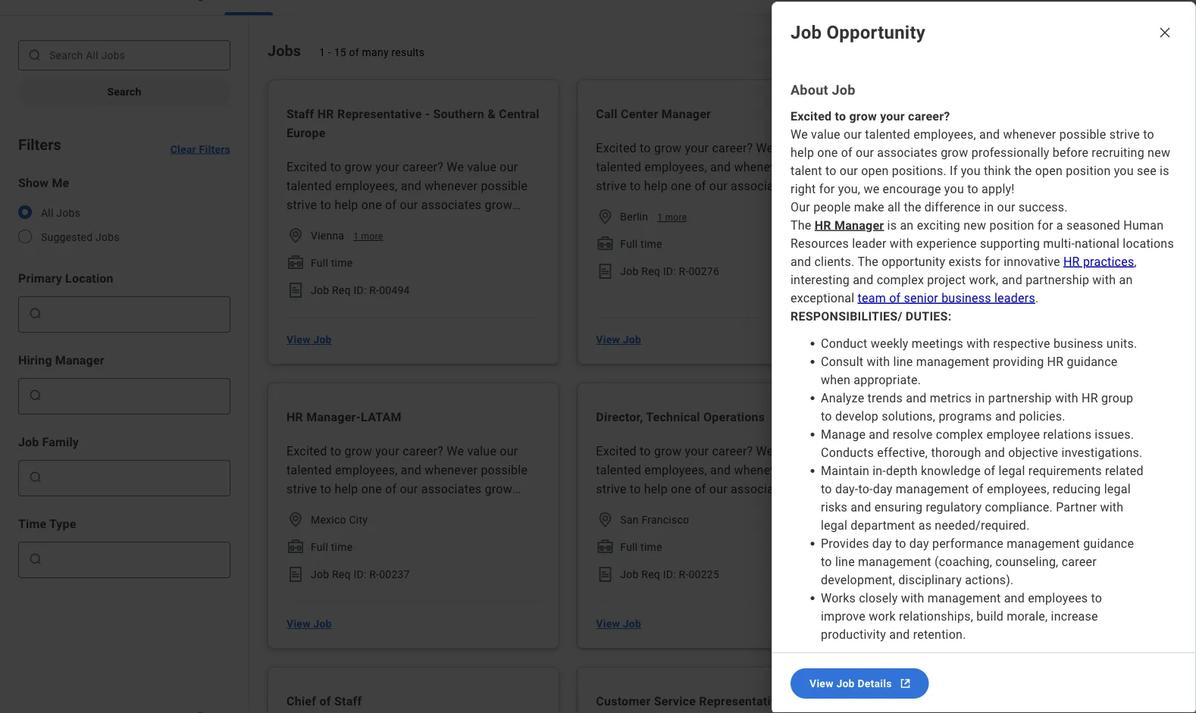 Task type: describe. For each thing, give the bounding box(es) containing it.
location image for staff hr representative - southern & central europe
[[286, 227, 305, 245]]

0 horizontal spatial filters
[[18, 136, 61, 153]]

for inside excited to grow your career? we value our talented employees, and whenever possible strive to help one of our associates grow professionally before recruiting new talent to our open positions. if you think the open position you see is right for you, we encourage you to apply! our people make all the difference in our success .
[[819, 182, 835, 196]]

time type element for staff hr representative - southern & central europe
[[286, 254, 305, 272]]

responsibilities/ duties:
[[791, 309, 951, 323]]

with right meetings
[[966, 336, 990, 351]]

leaders
[[994, 291, 1035, 305]]

suggested jobs
[[41, 231, 120, 243]]

, interesting and complex project work, and partnership with an exceptional
[[791, 254, 1140, 305]]

job req id : r-00293
[[930, 568, 1029, 581]]

the hr manager
[[791, 218, 884, 232]]

objective
[[1008, 445, 1058, 460]]

to-
[[858, 482, 873, 496]]

0 vertical spatial guidance
[[1067, 354, 1118, 369]]

time type element for hr manager-latam
[[286, 538, 305, 556]]

time type image for hr
[[286, 538, 305, 556]]

time for emea
[[950, 238, 972, 250]]

time type element for hr manager-emea
[[905, 235, 924, 253]]

whenever
[[1003, 127, 1056, 141]]

and up "team"
[[853, 272, 873, 287]]

time type image for chief
[[905, 538, 924, 556]]

full time for chief technology officer (cto)
[[930, 541, 972, 553]]

job req id : r-00044
[[930, 265, 1029, 277]]

req for latam
[[332, 568, 351, 581]]

conducts
[[821, 445, 874, 460]]

00293
[[998, 568, 1029, 581]]

san for chief
[[930, 513, 948, 526]]

to down one
[[825, 163, 836, 178]]

resources
[[791, 236, 849, 250]]

time for representative
[[331, 257, 353, 269]]

city
[[349, 513, 368, 526]]

r- for officer
[[988, 568, 998, 581]]

encourage
[[883, 182, 941, 196]]

units.
[[1106, 336, 1137, 351]]

jobrequisitionid image for hr
[[286, 565, 305, 584]]

difference
[[925, 200, 981, 214]]

view job for hr manager-emea
[[905, 333, 951, 346]]

0 vertical spatial -
[[328, 46, 331, 58]]

with up the (cto)
[[1055, 391, 1078, 405]]

1 vertical spatial guidance
[[1083, 536, 1134, 551]]

about
[[791, 82, 828, 98]]

all
[[888, 200, 901, 214]]

group
[[1101, 391, 1133, 405]]

knowledge
[[921, 463, 981, 478]]

time type image for staff hr representative - southern & central europe
[[286, 254, 305, 272]]

to up development,
[[821, 554, 832, 569]]

clear filters
[[170, 143, 230, 155]]

complex inside conduct weekly meetings with respective business units. consult with line management providing hr guidance when appropriate. analyze trends and metrics in partnership with hr group to develop solutions, programs and policies. manage and resolve complex employee relations issues. conducts effective, thorough and objective investigations. maintain in-depth knowledge of legal requirements related to day-to-day management of employees, reducing legal risks and ensuring regulatory compliance. partner with legal department as needed/required. provides day to day performance management guidance to line management (coaching, counseling, career development, disciplinary actions). works closely with management and employees to improve work relationships, build morale, increase productivity and retention. provides hr policy guidance and interpretation.
[[936, 427, 983, 441]]

trends
[[868, 391, 903, 405]]

with down 'disciplinary'
[[901, 591, 924, 605]]

in-
[[872, 463, 886, 478]]

manager right hiring
[[55, 353, 104, 367]]

jobs for suggested jobs
[[96, 231, 120, 243]]

details
[[858, 677, 892, 690]]

career?
[[908, 109, 950, 123]]

manager for regional sales manager
[[992, 694, 1042, 709]]

our right value
[[844, 127, 862, 141]]

thorough
[[931, 445, 981, 460]]

about job
[[791, 82, 855, 98]]

our
[[791, 200, 810, 214]]

see
[[1137, 163, 1157, 178]]

you down recruiting
[[1114, 163, 1134, 178]]

management up counseling,
[[1007, 536, 1080, 551]]

view job button for director, technical operations
[[590, 609, 647, 639]]

time type
[[18, 517, 76, 531]]

work
[[869, 609, 896, 623]]

solutions,
[[882, 409, 935, 423]]

jobs for all jobs
[[56, 207, 80, 219]]

location image for director, technical operations
[[596, 511, 614, 529]]

investigations.
[[1061, 445, 1143, 460]]

the inside is an exciting new position for a seasoned human resources leader with experience supporting multi-national locations and clients. the opportunity exists for innovative
[[858, 254, 878, 269]]

manager- for emea
[[925, 107, 980, 121]]

full time for call center manager
[[620, 238, 662, 250]]

our down the talented
[[856, 145, 874, 160]]

national
[[1075, 236, 1120, 250]]

with right partner
[[1100, 500, 1124, 514]]

hr manager-latam
[[286, 410, 401, 424]]

value
[[811, 127, 840, 141]]

0 vertical spatial 1
[[319, 46, 325, 58]]

san francisco for technology
[[930, 513, 999, 526]]

director,
[[596, 410, 643, 424]]

manage
[[821, 427, 866, 441]]

director, technical operations
[[596, 410, 765, 424]]

location image for hr manager-emea
[[905, 208, 924, 226]]

job opportunity dialog
[[772, 2, 1196, 713]]

our up the you,
[[840, 163, 858, 178]]

view job for chief technology officer (cto)
[[905, 618, 951, 630]]

search image for primary
[[28, 306, 43, 321]]

time type element for chief technology officer (cto)
[[905, 538, 924, 556]]

day-
[[835, 482, 858, 496]]

francisco for technical
[[642, 513, 689, 526]]

francisco for technology
[[951, 513, 999, 526]]

with inside , interesting and complex project work, and partnership with an exceptional
[[1092, 272, 1116, 287]]

: for officer
[[983, 568, 985, 581]]

view for call center manager
[[596, 333, 620, 346]]

1 vertical spatial legal
[[1104, 482, 1131, 496]]

1 horizontal spatial the
[[1014, 163, 1032, 178]]

in inside excited to grow your career? we value our talented employees, and whenever possible strive to help one of our associates grow professionally before recruiting new talent to our open positions. if you think the open position you see is right for you, we encourage you to apply! our people make all the difference in our success .
[[984, 200, 994, 214]]

location
[[65, 271, 113, 285]]

(cto)
[[1049, 410, 1081, 424]]

risks
[[821, 500, 847, 514]]

respective
[[993, 336, 1050, 351]]

to right strive
[[1143, 127, 1154, 141]]

develop
[[835, 409, 878, 423]]

x image
[[1157, 25, 1173, 40]]

job family
[[18, 435, 79, 449]]

recruiting
[[1092, 145, 1144, 160]]

needed/required.
[[935, 518, 1030, 532]]

job opportunity
[[791, 22, 925, 43]]

1 vertical spatial staff
[[334, 694, 362, 709]]

jobrequisitionid element for director, technical operations
[[596, 565, 614, 584]]

of inside excited to grow your career? we value our talented employees, and whenever possible strive to help one of our associates grow professionally before recruiting new talent to our open positions. if you think the open position you see is right for you, we encourage you to apply! our people make all the difference in our success .
[[841, 145, 853, 160]]

vienna
[[311, 229, 344, 242]]

relations
[[1043, 427, 1092, 441]]

increase
[[1051, 609, 1098, 623]]

show
[[18, 175, 49, 190]]

to left apply!
[[967, 182, 978, 196]]

day down as
[[909, 536, 929, 551]]

san francisco for technical
[[620, 513, 689, 526]]

latam
[[361, 410, 401, 424]]

r- for operations
[[679, 568, 689, 581]]

service
[[654, 694, 696, 709]]

supporting
[[980, 236, 1040, 250]]

view job details
[[809, 677, 892, 690]]

0 vertical spatial business
[[941, 291, 991, 305]]

req for emea
[[951, 265, 970, 277]]

chief for chief technology officer (cto)
[[905, 410, 935, 424]]

excited to grow your career? we value our talented employees, and whenever possible strive to help one of our associates grow professionally before recruiting new talent to our open positions. if you think the open position you see is right for you, we encourage you to apply! our people make all the difference in our success .
[[791, 109, 1174, 214]]

improve
[[821, 609, 866, 623]]

jobrequisitionid image for hr manager-emea
[[905, 262, 924, 280]]

clear
[[170, 143, 196, 155]]

1 more for manager
[[657, 212, 687, 223]]

req for operations
[[641, 568, 660, 581]]

and down build
[[983, 645, 1003, 660]]

0 horizontal spatial grow
[[849, 109, 877, 123]]

jobrequisitionid element for staff hr representative - southern & central europe
[[286, 281, 305, 299]]

jobrequisitionid element for chief technology officer (cto)
[[905, 565, 924, 584]]

day down department
[[872, 536, 892, 551]]

family
[[42, 435, 79, 449]]

2 vertical spatial guidance
[[929, 645, 979, 660]]

ext link image
[[898, 676, 913, 691]]

time for latam
[[331, 541, 353, 553]]

multi-
[[1043, 236, 1075, 250]]

clear filters button
[[170, 125, 230, 155]]

experience
[[916, 236, 977, 250]]

jobrequisitionid image for chief
[[905, 565, 924, 584]]

id for operations
[[663, 568, 673, 581]]

to up risks at the bottom
[[821, 482, 832, 496]]

management down knowledge
[[896, 482, 969, 496]]

more for representative
[[361, 231, 383, 242]]

to up increase
[[1091, 591, 1102, 605]]

filters inside clear filters button
[[199, 143, 230, 155]]

time type image for call
[[596, 235, 614, 253]]

view for staff hr representative - southern & central europe
[[286, 333, 311, 346]]

call
[[596, 107, 618, 121]]

view for chief technology officer (cto)
[[905, 618, 929, 630]]

depth
[[886, 463, 918, 478]]

00237
[[379, 568, 410, 581]]

and up policy
[[889, 627, 910, 642]]

make
[[854, 200, 884, 214]]

1 open from the left
[[861, 163, 889, 178]]

0 horizontal spatial the
[[904, 200, 921, 214]]

success
[[1019, 200, 1064, 214]]

view job button for chief technology officer (cto)
[[899, 609, 957, 639]]

an inside is an exciting new position for a seasoned human resources leader with experience supporting multi-national locations and clients. the opportunity exists for innovative
[[900, 218, 914, 232]]

leader
[[852, 236, 887, 250]]

call center manager
[[596, 107, 711, 121]]

to up value
[[835, 109, 846, 123]]

exciting
[[917, 218, 960, 232]]

london
[[930, 210, 966, 223]]

operations
[[703, 410, 765, 424]]

view job for director, technical operations
[[596, 618, 641, 630]]

our down apply!
[[997, 200, 1015, 214]]

1 more for representative
[[353, 231, 383, 242]]

1 horizontal spatial for
[[985, 254, 1001, 269]]

requirements
[[1028, 463, 1102, 478]]

business inside conduct weekly meetings with respective business units. consult with line management providing hr guidance when appropriate. analyze trends and metrics in partnership with hr group to develop solutions, programs and policies. manage and resolve complex employee relations issues. conducts effective, thorough and objective investigations. maintain in-depth knowledge of legal requirements related to day-to-day management of employees, reducing legal risks and ensuring regulatory compliance. partner with legal department as needed/required. provides day to day performance management guidance to line management (coaching, counseling, career development, disciplinary actions). works closely with management and employees to improve work relationships, build morale, increase productivity and retention. provides hr policy guidance and interpretation.
[[1053, 336, 1103, 351]]

view job for staff hr representative - southern & central europe
[[286, 333, 332, 346]]

new inside is an exciting new position for a seasoned human resources leader with experience supporting multi-national locations and clients. the opportunity exists for innovative
[[963, 218, 986, 232]]

to down department
[[895, 536, 906, 551]]

morale,
[[1007, 609, 1048, 623]]

all jobs
[[41, 207, 80, 219]]

location element for call center manager
[[596, 208, 614, 226]]

analyze
[[821, 391, 864, 405]]

staff inside staff hr representative - southern & central europe
[[286, 107, 314, 121]]

location element for staff hr representative - southern & central europe
[[286, 227, 305, 245]]

team
[[858, 291, 886, 305]]

1 horizontal spatial line
[[893, 354, 913, 369]]

partnership inside , interesting and complex project work, and partnership with an exceptional
[[1026, 272, 1089, 287]]

search image for time
[[28, 552, 43, 567]]

full for call center manager
[[620, 238, 638, 250]]

more for manager
[[665, 212, 687, 223]]

location element for director, technical operations
[[596, 511, 614, 529]]

with up appropriate.
[[867, 354, 890, 369]]

: for operations
[[673, 568, 676, 581]]

1 more button for representative
[[353, 230, 383, 243]]

manager for call center manager
[[661, 107, 711, 121]]

strive
[[1109, 127, 1140, 141]]

jobrequisitionid element for hr manager-latam
[[286, 565, 305, 584]]

time for operations
[[641, 541, 662, 553]]

one
[[817, 145, 838, 160]]

- inside staff hr representative - southern & central europe
[[425, 107, 430, 121]]

career
[[1062, 554, 1097, 569]]

you right if
[[961, 163, 981, 178]]

chief for chief of staff
[[286, 694, 316, 709]]

position inside excited to grow your career? we value our talented employees, and whenever possible strive to help one of our associates grow professionally before recruiting new talent to our open positions. if you think the open position you see is right for you, we encourage you to apply! our people make all the difference in our success .
[[1066, 163, 1111, 178]]

job req id : r-00276
[[620, 265, 719, 277]]



Task type: locate. For each thing, give the bounding box(es) containing it.
new up see
[[1148, 145, 1170, 160]]

filters right clear
[[199, 143, 230, 155]]

jobrequisitionid element left job req id : r-00276
[[596, 262, 614, 280]]

full for chief technology officer (cto)
[[930, 541, 947, 553]]

1 vertical spatial representative
[[699, 694, 784, 709]]

1 vertical spatial 1
[[657, 212, 663, 223]]

2 horizontal spatial for
[[1037, 218, 1053, 232]]

2 horizontal spatial jobs
[[268, 42, 301, 59]]

0 horizontal spatial jobs
[[56, 207, 80, 219]]

and up solutions,
[[906, 391, 927, 405]]

possible
[[1059, 127, 1106, 141]]

counseling,
[[995, 554, 1058, 569]]

think
[[984, 163, 1011, 178]]

2 provides from the top
[[821, 645, 869, 660]]

team of senior business leaders .
[[858, 291, 1039, 305]]

customer
[[596, 694, 651, 709]]

1 horizontal spatial .
[[1064, 200, 1068, 214]]

guidance up career
[[1083, 536, 1134, 551]]

representative for hr
[[337, 107, 422, 121]]

seasoned
[[1066, 218, 1120, 232]]

location element for hr manager-latam
[[286, 511, 305, 529]]

,
[[1134, 254, 1137, 269]]

0 horizontal spatial jobrequisitionid image
[[286, 565, 305, 584]]

full down as
[[930, 541, 947, 553]]

right
[[791, 182, 816, 196]]

and down 'to-'
[[851, 500, 871, 514]]

jobrequisitionid image for staff hr representative - southern & central europe
[[286, 281, 305, 299]]

to down analyze
[[821, 409, 832, 423]]

you down if
[[944, 182, 964, 196]]

0 horizontal spatial line
[[835, 554, 855, 569]]

1 horizontal spatial representative
[[699, 694, 784, 709]]

job req id : r-00237
[[311, 568, 410, 581]]

full time for staff hr representative - southern & central europe
[[311, 257, 353, 269]]

2 vertical spatial legal
[[821, 518, 847, 532]]

complex down opportunity
[[877, 272, 924, 287]]

time for manager
[[641, 238, 662, 250]]

1 more button for manager
[[657, 211, 687, 224]]

1 horizontal spatial is
[[1160, 163, 1169, 178]]

1 provides from the top
[[821, 536, 869, 551]]

view job button for hr manager-latam
[[280, 609, 338, 639]]

open up we
[[861, 163, 889, 178]]

0 horizontal spatial an
[[900, 218, 914, 232]]

00494
[[379, 284, 410, 296]]

view job button for call center manager
[[590, 324, 647, 355]]

is down 'all'
[[887, 218, 897, 232]]

jobrequisitionid image for call center manager
[[596, 262, 614, 280]]

- left 15
[[328, 46, 331, 58]]

time type image
[[596, 235, 614, 253], [286, 538, 305, 556], [905, 538, 924, 556]]

1 more button right berlin
[[657, 211, 687, 224]]

manager- for latam
[[306, 410, 361, 424]]

0 vertical spatial time type image
[[905, 235, 924, 253]]

1 horizontal spatial more
[[665, 212, 687, 223]]

time type image for hr manager-emea
[[905, 235, 924, 253]]

provides down risks at the bottom
[[821, 536, 869, 551]]

00276
[[689, 265, 719, 277]]

hr manager-emea
[[905, 107, 1013, 121]]

representative inside staff hr representative - southern & central europe
[[337, 107, 422, 121]]

1 vertical spatial provides
[[821, 645, 869, 660]]

id for latam
[[354, 568, 364, 581]]

1 horizontal spatial open
[[1035, 163, 1063, 178]]

performance
[[932, 536, 1004, 551]]

1 vertical spatial line
[[835, 554, 855, 569]]

1 horizontal spatial business
[[1053, 336, 1103, 351]]

0 vertical spatial grow
[[849, 109, 877, 123]]

1 san from the left
[[620, 513, 639, 526]]

0 horizontal spatial the
[[791, 218, 811, 232]]

your
[[880, 109, 905, 123]]

jobrequisitionid image
[[286, 565, 305, 584], [596, 565, 614, 584], [905, 565, 924, 584]]

1 horizontal spatial legal
[[999, 463, 1025, 478]]

guidance
[[1067, 354, 1118, 369], [1083, 536, 1134, 551], [929, 645, 979, 660]]

chief
[[905, 410, 935, 424], [286, 694, 316, 709]]

1 horizontal spatial jobrequisitionid image
[[596, 565, 614, 584]]

position inside is an exciting new position for a seasoned human resources leader with experience supporting multi-national locations and clients. the opportunity exists for innovative
[[989, 218, 1034, 232]]

is inside is an exciting new position for a seasoned human resources leader with experience supporting multi-national locations and clients. the opportunity exists for innovative
[[887, 218, 897, 232]]

francisco up performance
[[951, 513, 999, 526]]

2 vertical spatial location image
[[596, 511, 614, 529]]

responsibilities/
[[791, 309, 902, 323]]

full time down berlin
[[620, 238, 662, 250]]

location image for hr manager-latam
[[286, 511, 305, 529]]

time
[[18, 517, 46, 531]]

-
[[328, 46, 331, 58], [425, 107, 430, 121]]

jobrequisitionid element left job req id : r-00237
[[286, 565, 305, 584]]

0 vertical spatial jobs
[[268, 42, 301, 59]]

3 jobrequisitionid image from the left
[[905, 565, 924, 584]]

meetings
[[912, 336, 963, 351]]

0 vertical spatial in
[[984, 200, 994, 214]]

0 horizontal spatial 1 more button
[[353, 230, 383, 243]]

1 vertical spatial the
[[858, 254, 878, 269]]

for
[[819, 182, 835, 196], [1037, 218, 1053, 232], [985, 254, 1001, 269]]

manager right sales
[[992, 694, 1042, 709]]

0 horizontal spatial chief
[[286, 694, 316, 709]]

0 vertical spatial .
[[1064, 200, 1068, 214]]

1 jobrequisitionid image from the left
[[286, 565, 305, 584]]

1 vertical spatial employees,
[[987, 482, 1049, 496]]

1 horizontal spatial -
[[425, 107, 430, 121]]

partnership
[[1026, 272, 1089, 287], [988, 391, 1052, 405]]

representative down many
[[337, 107, 422, 121]]

with down practices
[[1092, 272, 1116, 287]]

full time up the job req id : r-00225
[[620, 541, 662, 553]]

for left the a
[[1037, 218, 1053, 232]]

. inside excited to grow your career? we value our talented employees, and whenever possible strive to help one of our associates grow professionally before recruiting new talent to our open positions. if you think the open position you see is right for you, we encourage you to apply! our people make all the difference in our success .
[[1064, 200, 1068, 214]]

2 francisco from the left
[[951, 513, 999, 526]]

resolve
[[893, 427, 933, 441]]

time type element for call center manager
[[596, 235, 614, 253]]

1 vertical spatial .
[[1035, 291, 1039, 305]]

0 horizontal spatial complex
[[877, 272, 924, 287]]

1 horizontal spatial jobs
[[96, 231, 120, 243]]

an down practices
[[1119, 272, 1133, 287]]

0 horizontal spatial 1 more
[[353, 231, 383, 242]]

new
[[1148, 145, 1170, 160], [963, 218, 986, 232]]

0 horizontal spatial employees,
[[914, 127, 976, 141]]

work,
[[969, 272, 999, 287]]

time down vienna
[[331, 257, 353, 269]]

0 horizontal spatial san
[[620, 513, 639, 526]]

00225
[[689, 568, 719, 581]]

1
[[319, 46, 325, 58], [657, 212, 663, 223], [353, 231, 359, 242]]

1 horizontal spatial complex
[[936, 427, 983, 441]]

location image for call center manager
[[596, 208, 614, 226]]

regional
[[905, 694, 955, 709]]

the down leader
[[858, 254, 878, 269]]

more right berlin
[[665, 212, 687, 223]]

chief technology officer (cto)
[[905, 410, 1081, 424]]

1 vertical spatial jobs
[[56, 207, 80, 219]]

r- for manager
[[679, 265, 689, 277]]

tab list
[[0, 0, 1196, 16]]

1 vertical spatial manager-
[[306, 410, 361, 424]]

view
[[286, 333, 311, 346], [596, 333, 620, 346], [905, 333, 929, 346], [286, 618, 311, 630], [596, 618, 620, 630], [905, 618, 929, 630], [809, 677, 833, 690]]

san
[[620, 513, 639, 526], [930, 513, 948, 526]]

the down "encourage" on the top of the page
[[904, 200, 921, 214]]

2 open from the left
[[1035, 163, 1063, 178]]

full time for hr manager-emea
[[930, 238, 972, 250]]

- left the southern
[[425, 107, 430, 121]]

business down work,
[[941, 291, 991, 305]]

2 jobrequisitionid image from the left
[[596, 565, 614, 584]]

location image for chief technology officer (cto)
[[905, 511, 924, 529]]

time
[[641, 238, 662, 250], [950, 238, 972, 250], [331, 257, 353, 269], [331, 541, 353, 553], [641, 541, 662, 553], [950, 541, 972, 553]]

legal down risks at the bottom
[[821, 518, 847, 532]]

related
[[1105, 463, 1144, 478]]

jobrequisitionid element left the job req id : r-00494
[[286, 281, 305, 299]]

conduct
[[821, 336, 867, 351]]

partnership up officer
[[988, 391, 1052, 405]]

search image for job
[[28, 470, 43, 485]]

line up development,
[[835, 554, 855, 569]]

1 horizontal spatial jobrequisitionid image
[[596, 262, 614, 280]]

jobrequisitionid element up relationships,
[[905, 565, 924, 584]]

full for hr manager-emea
[[930, 238, 947, 250]]

15
[[334, 46, 346, 58]]

the
[[791, 218, 811, 232], [858, 254, 878, 269]]

1 horizontal spatial grow
[[941, 145, 968, 160]]

location element
[[596, 208, 614, 226], [905, 208, 924, 226], [286, 227, 305, 245], [286, 511, 305, 529], [596, 511, 614, 529], [905, 511, 924, 529]]

2 horizontal spatial jobrequisitionid image
[[905, 262, 924, 280]]

southern
[[433, 107, 484, 121]]

jobrequisitionid element up senior
[[905, 262, 924, 280]]

0 vertical spatial more
[[665, 212, 687, 223]]

an inside , interesting and complex project work, and partnership with an exceptional
[[1119, 272, 1133, 287]]

in inside conduct weekly meetings with respective business units. consult with line management providing hr guidance when appropriate. analyze trends and metrics in partnership with hr group to develop solutions, programs and policies. manage and resolve complex employee relations issues. conducts effective, thorough and objective investigations. maintain in-depth knowledge of legal requirements related to day-to-day management of employees, reducing legal risks and ensuring regulatory compliance. partner with legal department as needed/required. provides day to day performance management guidance to line management (coaching, counseling, career development, disciplinary actions). works closely with management and employees to improve work relationships, build morale, increase productivity and retention. provides hr policy guidance and interpretation.
[[975, 391, 985, 405]]

0 horizontal spatial business
[[941, 291, 991, 305]]

1 vertical spatial location image
[[286, 227, 305, 245]]

manager inside job opportunity dialog
[[834, 218, 884, 232]]

0 horizontal spatial legal
[[821, 518, 847, 532]]

location image left mexico
[[286, 511, 305, 529]]

0 horizontal spatial position
[[989, 218, 1034, 232]]

Search All Jobs text field
[[18, 40, 230, 70]]

manager-
[[925, 107, 980, 121], [306, 410, 361, 424]]

management down department
[[858, 554, 931, 569]]

id for manager
[[663, 265, 673, 277]]

: left 00494
[[364, 284, 366, 296]]

1 horizontal spatial employees,
[[987, 482, 1049, 496]]

grow
[[849, 109, 877, 123], [941, 145, 968, 160]]

1 - 15 of many results
[[319, 46, 425, 58]]

0 horizontal spatial 1
[[319, 46, 325, 58]]

in
[[984, 200, 994, 214], [975, 391, 985, 405]]

technology
[[938, 410, 1003, 424]]

: for manager
[[673, 265, 676, 277]]

view inside button
[[809, 677, 833, 690]]

employees,
[[914, 127, 976, 141], [987, 482, 1049, 496]]

relationships,
[[899, 609, 973, 623]]

jobs
[[268, 42, 301, 59], [56, 207, 80, 219], [96, 231, 120, 243]]

partnership inside conduct weekly meetings with respective business units. consult with line management providing hr guidance when appropriate. analyze trends and metrics in partnership with hr group to develop solutions, programs and policies. manage and resolve complex employee relations issues. conducts effective, thorough and objective investigations. maintain in-depth knowledge of legal requirements related to day-to-day management of employees, reducing legal risks and ensuring regulatory compliance. partner with legal department as needed/required. provides day to day performance management guidance to line management (coaching, counseling, career development, disciplinary actions). works closely with management and employees to improve work relationships, build morale, increase productivity and retention. provides hr policy guidance and interpretation.
[[988, 391, 1052, 405]]

full time for hr manager-latam
[[311, 541, 353, 553]]

view job
[[286, 333, 332, 346], [596, 333, 641, 346], [905, 333, 951, 346], [286, 618, 332, 630], [596, 618, 641, 630], [905, 618, 951, 630]]

representative for service
[[699, 694, 784, 709]]

employees, inside conduct weekly meetings with respective business units. consult with line management providing hr guidance when appropriate. analyze trends and metrics in partnership with hr group to develop solutions, programs and policies. manage and resolve complex employee relations issues. conducts effective, thorough and objective investigations. maintain in-depth knowledge of legal requirements related to day-to-day management of employees, reducing legal risks and ensuring regulatory compliance. partner with legal department as needed/required. provides day to day performance management guidance to line management (coaching, counseling, career development, disciplinary actions). works closely with management and employees to improve work relationships, build morale, increase productivity and retention. provides hr policy guidance and interpretation.
[[987, 482, 1049, 496]]

exists
[[949, 254, 982, 269]]

day down in-
[[873, 482, 893, 496]]

id for representative
[[354, 284, 364, 296]]

and down employee
[[984, 445, 1005, 460]]

0 vertical spatial is
[[1160, 163, 1169, 178]]

0 horizontal spatial is
[[887, 218, 897, 232]]

grow up if
[[941, 145, 968, 160]]

jobrequisitionid image
[[596, 262, 614, 280], [905, 262, 924, 280], [286, 281, 305, 299]]

policy
[[892, 645, 925, 660]]

1 horizontal spatial chief
[[905, 410, 935, 424]]

0 horizontal spatial francisco
[[642, 513, 689, 526]]

provides
[[821, 536, 869, 551], [821, 645, 869, 660]]

1 vertical spatial complex
[[936, 427, 983, 441]]

jobs right the all
[[56, 207, 80, 219]]

0 horizontal spatial open
[[861, 163, 889, 178]]

of
[[349, 46, 359, 58], [841, 145, 853, 160], [889, 291, 901, 305], [984, 463, 995, 478], [972, 482, 984, 496], [319, 694, 331, 709]]

effective,
[[877, 445, 928, 460]]

management down job req id : r-00293
[[928, 591, 1001, 605]]

is inside excited to grow your career? we value our talented employees, and whenever possible strive to help one of our associates grow professionally before recruiting new talent to our open positions. if you think the open position you see is right for you, we encourage you to apply! our people make all the difference in our success .
[[1160, 163, 1169, 178]]

grow left your
[[849, 109, 877, 123]]

management down meetings
[[916, 354, 989, 369]]

san francisco
[[620, 513, 689, 526], [930, 513, 999, 526]]

productivity
[[821, 627, 886, 642]]

jobrequisitionid element for call center manager
[[596, 262, 614, 280]]

0 horizontal spatial more
[[361, 231, 383, 242]]

full time up (coaching,
[[930, 541, 972, 553]]

0 vertical spatial line
[[893, 354, 913, 369]]

san up performance
[[930, 513, 948, 526]]

jobrequisitionid image for director,
[[596, 565, 614, 584]]

time up (coaching,
[[950, 541, 972, 553]]

central
[[499, 107, 540, 121]]

and up employee
[[995, 409, 1016, 423]]

0 vertical spatial the
[[791, 218, 811, 232]]

mexico city
[[311, 513, 368, 526]]

view job for call center manager
[[596, 333, 641, 346]]

time type element
[[596, 235, 614, 253], [905, 235, 924, 253], [286, 254, 305, 272], [286, 538, 305, 556], [596, 538, 614, 556], [905, 538, 924, 556]]

guidance down retention. at bottom
[[929, 645, 979, 660]]

0 vertical spatial manager-
[[925, 107, 980, 121]]

and up "leaders"
[[1002, 272, 1022, 287]]

manager right center
[[661, 107, 711, 121]]

0 horizontal spatial time type image
[[286, 538, 305, 556]]

jobrequisitionid image left job req id : r-00276
[[596, 262, 614, 280]]

jobrequisitionid element for hr manager-emea
[[905, 262, 924, 280]]

location image
[[905, 208, 924, 226], [286, 511, 305, 529], [905, 511, 924, 529]]

1 horizontal spatial the
[[858, 254, 878, 269]]

2 horizontal spatial time type image
[[905, 235, 924, 253]]

req for officer
[[951, 568, 970, 581]]

hr
[[317, 107, 334, 121], [905, 107, 922, 121], [815, 218, 831, 232], [1063, 254, 1080, 269], [1047, 354, 1064, 369], [1082, 391, 1098, 405], [286, 410, 303, 424], [872, 645, 889, 660]]

0 vertical spatial the
[[1014, 163, 1032, 178]]

0 vertical spatial complex
[[877, 272, 924, 287]]

1 vertical spatial in
[[975, 391, 985, 405]]

and
[[979, 127, 1000, 141], [791, 254, 811, 269], [853, 272, 873, 287], [1002, 272, 1022, 287], [906, 391, 927, 405], [995, 409, 1016, 423], [869, 427, 889, 441], [984, 445, 1005, 460], [851, 500, 871, 514], [1004, 591, 1025, 605], [889, 627, 910, 642], [983, 645, 1003, 660]]

1 vertical spatial chief
[[286, 694, 316, 709]]

in up technology
[[975, 391, 985, 405]]

1 horizontal spatial 1 more
[[657, 212, 687, 223]]

1 vertical spatial time type image
[[286, 254, 305, 272]]

employees, inside excited to grow your career? we value our talented employees, and whenever possible strive to help one of our associates grow professionally before recruiting new talent to our open positions. if you think the open position you see is right for you, we encourage you to apply! our people make all the difference in our success .
[[914, 127, 976, 141]]

r- for latam
[[369, 568, 379, 581]]

providing
[[993, 354, 1044, 369]]

1 for call center manager
[[657, 212, 663, 223]]

req for manager
[[641, 265, 660, 277]]

1 san francisco from the left
[[620, 513, 689, 526]]

job req id : r-00494
[[311, 284, 410, 296]]

1 vertical spatial is
[[887, 218, 897, 232]]

0 vertical spatial 1 more button
[[657, 211, 687, 224]]

new inside excited to grow your career? we value our talented employees, and whenever possible strive to help one of our associates grow professionally before recruiting new talent to our open positions. if you think the open position you see is right for you, we encourage you to apply! our people make all the difference in our success .
[[1148, 145, 1170, 160]]

0 vertical spatial new
[[1148, 145, 1170, 160]]

1 vertical spatial partnership
[[988, 391, 1052, 405]]

full for hr manager-latam
[[311, 541, 328, 553]]

customer service representative
[[596, 694, 784, 709]]

1 horizontal spatial san
[[930, 513, 948, 526]]

representative right service
[[699, 694, 784, 709]]

search image
[[27, 48, 42, 63], [28, 306, 43, 321], [28, 388, 43, 403], [28, 470, 43, 485], [28, 552, 43, 567]]

1 vertical spatial the
[[904, 200, 921, 214]]

full down berlin
[[620, 238, 638, 250]]

in down apply!
[[984, 200, 994, 214]]

view for director, technical operations
[[596, 618, 620, 630]]

hr inside staff hr representative - southern & central europe
[[317, 107, 334, 121]]

full down vienna
[[311, 257, 328, 269]]

and down develop
[[869, 427, 889, 441]]

view job button for staff hr representative - southern & central europe
[[280, 324, 338, 355]]

regulatory
[[926, 500, 982, 514]]

full up the job req id : r-00225
[[620, 541, 638, 553]]

1 right berlin
[[657, 212, 663, 223]]

center
[[621, 107, 658, 121]]

: left 00293
[[983, 568, 985, 581]]

complex inside , interesting and complex project work, and partnership with an exceptional
[[877, 272, 924, 287]]

legal down related
[[1104, 482, 1131, 496]]

2 horizontal spatial time type image
[[905, 538, 924, 556]]

legal down objective
[[999, 463, 1025, 478]]

full down mexico
[[311, 541, 328, 553]]

conduct weekly meetings with respective business units. consult with line management providing hr guidance when appropriate. analyze trends and metrics in partnership with hr group to develop solutions, programs and policies. manage and resolve complex employee relations issues. conducts effective, thorough and objective investigations. maintain in-depth knowledge of legal requirements related to day-to-day management of employees, reducing legal risks and ensuring regulatory compliance. partner with legal department as needed/required. provides day to day performance management guidance to line management (coaching, counseling, career development, disciplinary actions). works closely with management and employees to improve work relationships, build morale, increase productivity and retention. provides hr policy guidance and interpretation.
[[821, 336, 1147, 660]]

duties:
[[906, 309, 951, 323]]

time down "mexico city"
[[331, 541, 353, 553]]

for up work,
[[985, 254, 1001, 269]]

view job for hr manager-latam
[[286, 618, 332, 630]]

0 vertical spatial chief
[[905, 410, 935, 424]]

manager down the make
[[834, 218, 884, 232]]

1 vertical spatial new
[[963, 218, 986, 232]]

business left the units.
[[1053, 336, 1103, 351]]

complex
[[877, 272, 924, 287], [936, 427, 983, 441]]

1 horizontal spatial time type image
[[596, 538, 614, 556]]

1 horizontal spatial francisco
[[951, 513, 999, 526]]

view for hr manager-emea
[[905, 333, 929, 346]]

provides down productivity
[[821, 645, 869, 660]]

complex up thorough
[[936, 427, 983, 441]]

full for staff hr representative - southern & central europe
[[311, 257, 328, 269]]

position down before
[[1066, 163, 1111, 178]]

r- for emea
[[988, 265, 998, 277]]

francisco up the job req id : r-00225
[[642, 513, 689, 526]]

. down innovative
[[1035, 291, 1039, 305]]

location element for chief technology officer (cto)
[[905, 511, 924, 529]]

and down resources
[[791, 254, 811, 269]]

req for representative
[[332, 284, 351, 296]]

1 vertical spatial for
[[1037, 218, 1053, 232]]

and inside excited to grow your career? we value our talented employees, and whenever possible strive to help one of our associates grow professionally before recruiting new talent to our open positions. if you think the open position you see is right for you, we encourage you to apply! our people make all the difference in our success .
[[979, 127, 1000, 141]]

berlin
[[620, 210, 648, 223]]

1 for staff hr representative - southern & central europe
[[353, 231, 359, 242]]

jobrequisitionid element left the job req id : r-00225
[[596, 565, 614, 584]]

0 vertical spatial staff
[[286, 107, 314, 121]]

full time down vienna
[[311, 257, 353, 269]]

staff
[[286, 107, 314, 121], [334, 694, 362, 709]]

job inside view job details button
[[836, 677, 855, 690]]

: for emea
[[983, 265, 985, 277]]

0 horizontal spatial -
[[328, 46, 331, 58]]

0 vertical spatial representative
[[337, 107, 422, 121]]

1 more right vienna
[[353, 231, 383, 242]]

1 vertical spatial 1 more
[[353, 231, 383, 242]]

partnership down innovative
[[1026, 272, 1089, 287]]

location element for hr manager-emea
[[905, 208, 924, 226]]

full time for director, technical operations
[[620, 541, 662, 553]]

full
[[620, 238, 638, 250], [930, 238, 947, 250], [311, 257, 328, 269], [311, 541, 328, 553], [620, 541, 638, 553], [930, 541, 947, 553]]

and inside is an exciting new position for a seasoned human resources leader with experience supporting multi-national locations and clients. the opportunity exists for innovative
[[791, 254, 811, 269]]

jobrequisitionid element
[[596, 262, 614, 280], [905, 262, 924, 280], [286, 281, 305, 299], [286, 565, 305, 584], [596, 565, 614, 584], [905, 565, 924, 584]]

with inside is an exciting new position for a seasoned human resources leader with experience supporting multi-national locations and clients. the opportunity exists for innovative
[[890, 236, 913, 250]]

jobrequisitionid image up senior
[[905, 262, 924, 280]]

1 horizontal spatial san francisco
[[930, 513, 999, 526]]

2 san francisco from the left
[[930, 513, 999, 526]]

emea
[[980, 107, 1013, 121]]

disciplinary
[[898, 573, 962, 587]]

0 horizontal spatial time type image
[[286, 254, 305, 272]]

europe
[[286, 126, 326, 140]]

id for emea
[[972, 265, 983, 277]]

2 san from the left
[[930, 513, 948, 526]]

you,
[[838, 182, 860, 196]]

time up the job req id : r-00225
[[641, 541, 662, 553]]

open down before
[[1035, 163, 1063, 178]]

search image for hiring
[[28, 388, 43, 403]]

time type element for director, technical operations
[[596, 538, 614, 556]]

time for officer
[[950, 541, 972, 553]]

team of senior business leaders link
[[858, 291, 1035, 305]]

and up 'morale,'
[[1004, 591, 1025, 605]]

: for latam
[[364, 568, 366, 581]]

project
[[927, 272, 966, 287]]

time type image
[[905, 235, 924, 253], [286, 254, 305, 272], [596, 538, 614, 556]]

1 horizontal spatial new
[[1148, 145, 1170, 160]]

location image
[[596, 208, 614, 226], [286, 227, 305, 245], [596, 511, 614, 529]]

1 francisco from the left
[[642, 513, 689, 526]]

r- for representative
[[369, 284, 379, 296]]

metrics
[[930, 391, 972, 405]]

1 vertical spatial -
[[425, 107, 430, 121]]

time type image for director, technical operations
[[596, 538, 614, 556]]

2 vertical spatial time type image
[[596, 538, 614, 556]]

0 horizontal spatial new
[[963, 218, 986, 232]]

full down exciting
[[930, 238, 947, 250]]



Task type: vqa. For each thing, say whether or not it's contained in the screenshot.


